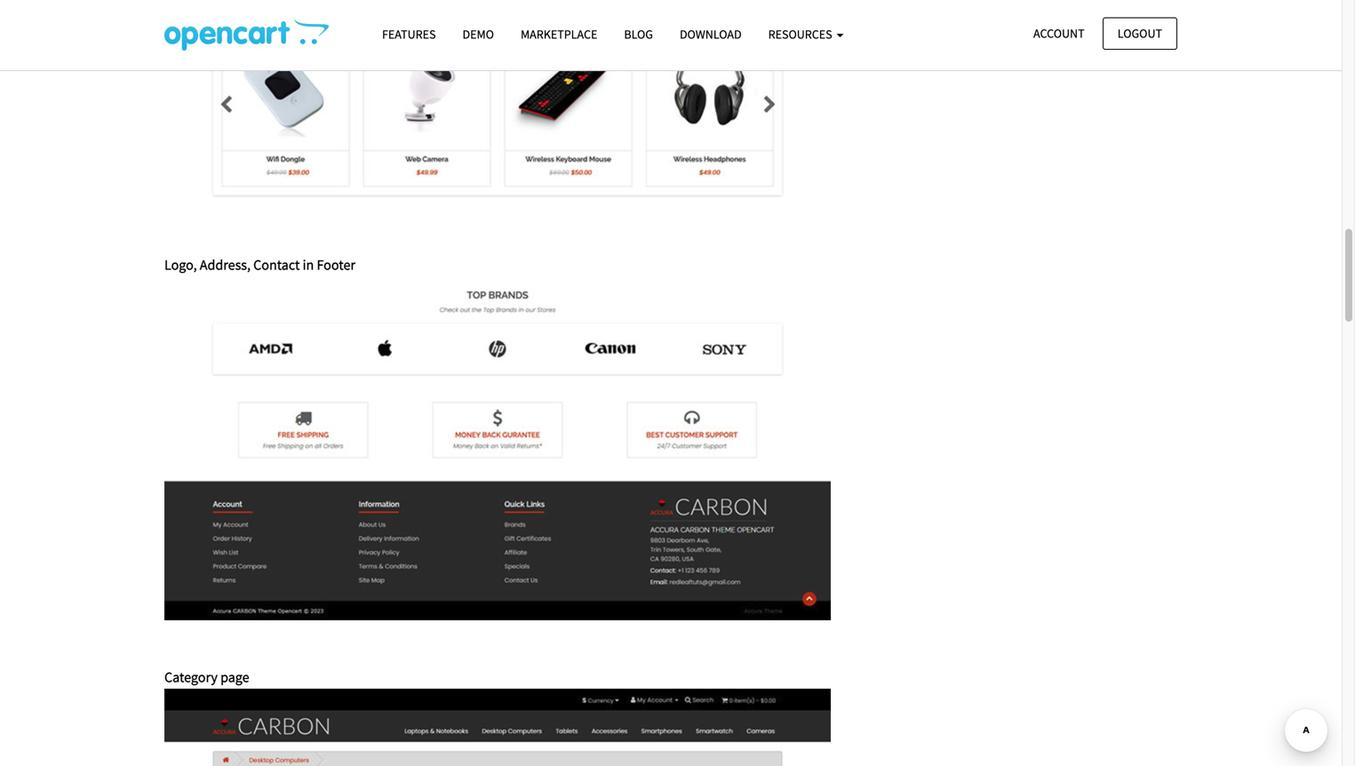 Task type: describe. For each thing, give the bounding box(es) containing it.
logo,
[[164, 256, 197, 274]]

blog link
[[611, 19, 666, 50]]

category
[[164, 668, 218, 686]]

logo, address, contact in footer
[[164, 256, 355, 274]]

marketplace link
[[507, 19, 611, 50]]

resources
[[768, 26, 835, 42]]

demo
[[463, 26, 494, 42]]

address,
[[200, 256, 251, 274]]

account link
[[1019, 17, 1100, 50]]

opencart - accura carbon v-1 multipurpose theme image
[[164, 19, 329, 51]]

page
[[220, 668, 249, 686]]

demo link
[[449, 19, 507, 50]]

blog
[[624, 26, 653, 42]]

download link
[[666, 19, 755, 50]]



Task type: locate. For each thing, give the bounding box(es) containing it.
account
[[1034, 25, 1085, 41]]

download
[[680, 26, 742, 42]]

category page
[[164, 668, 249, 686]]

logout
[[1118, 25, 1162, 41]]

in
[[303, 256, 314, 274]]

contact
[[253, 256, 300, 274]]

marketplace
[[521, 26, 598, 42]]

features
[[382, 26, 436, 42]]

resources link
[[755, 19, 857, 50]]

footer
[[317, 256, 355, 274]]

features link
[[369, 19, 449, 50]]

logout link
[[1103, 17, 1178, 50]]



Task type: vqa. For each thing, say whether or not it's contained in the screenshot.
Marketplace link
yes



